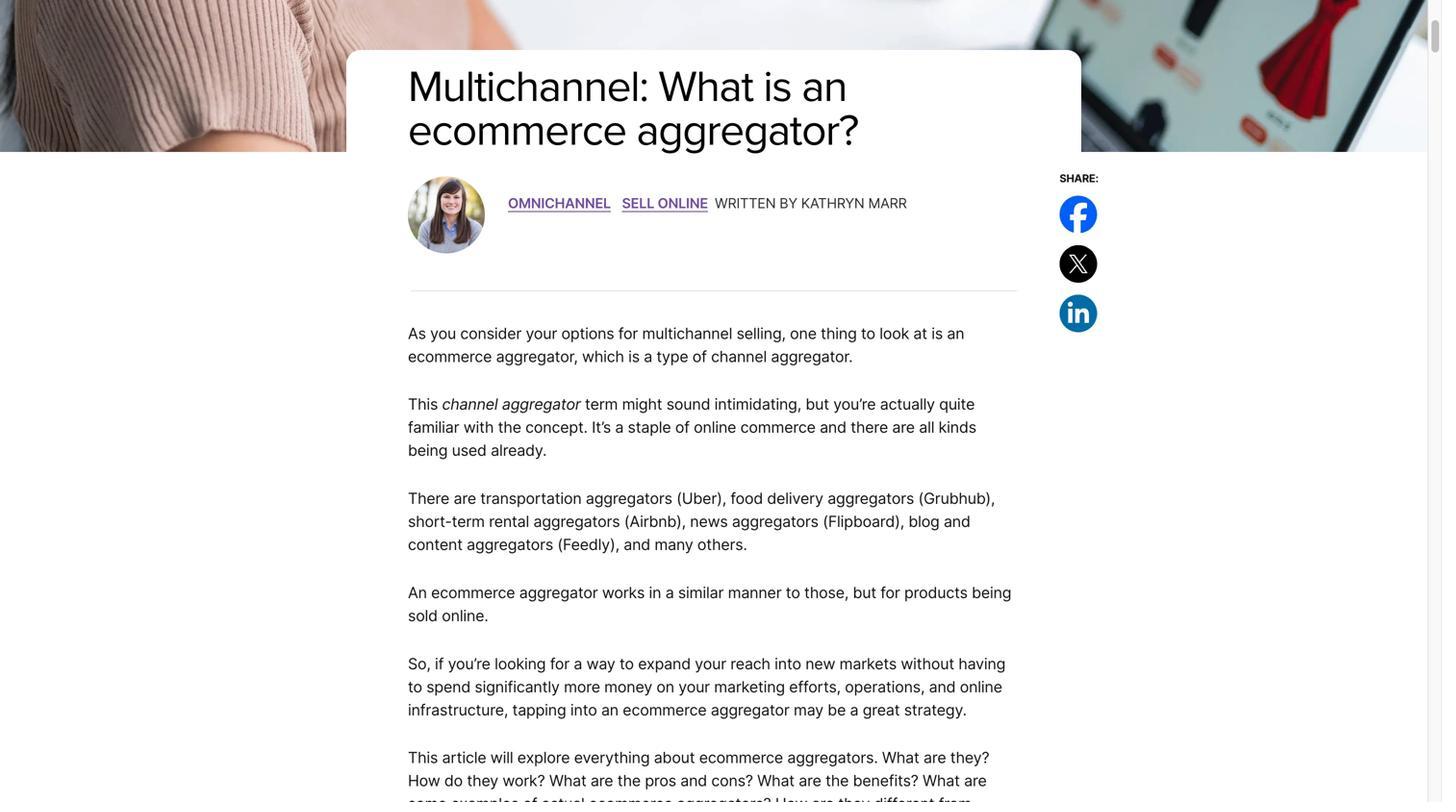 Task type: describe. For each thing, give the bounding box(es) containing it.
you're inside term might sound intimidating, but you're actually quite familiar with the concept. it's a staple of online commerce and there are all kinds being used already.
[[833, 395, 876, 414]]

aggregator for channel
[[502, 395, 581, 414]]

having
[[959, 655, 1006, 673]]

those,
[[804, 584, 849, 602]]

(uber),
[[677, 489, 727, 508]]

aggregators.
[[787, 749, 878, 768]]

without
[[901, 655, 955, 673]]

sold
[[408, 607, 438, 625]]

share:
[[1060, 172, 1099, 185]]

reach
[[731, 655, 771, 673]]

1 horizontal spatial they
[[839, 795, 870, 802]]

for inside as you consider your options for multichannel selling, one thing to look at is an ecommerce aggregator, which is a type of channel aggregator.
[[618, 324, 638, 343]]

1 vertical spatial how
[[775, 795, 808, 802]]

might
[[622, 395, 662, 414]]

on
[[657, 678, 674, 696]]

omnichannel , sell online .
[[508, 193, 715, 212]]

intimidating,
[[715, 395, 802, 414]]

written
[[715, 195, 776, 212]]

to inside an ecommerce aggregator works in a similar manner to those, but for products being sold online.
[[786, 584, 800, 602]]

benefits?
[[853, 772, 919, 791]]

aggregator?
[[637, 105, 858, 157]]

with
[[464, 418, 494, 437]]

this for this article will explore everything about ecommerce aggregators. what are they? how do they work? what are the pros and cons? what are the benefits? what are some examples of actual ecommerce aggregators? how are they different fr
[[408, 749, 438, 768]]

multichannel: what is an ecommerce aggregator?
[[408, 61, 858, 157]]

you're inside so, if you're looking for a way to expand your reach into new markets without having to spend significantly more money on your marketing efforts, operations, and online infrastructure, tapping into an ecommerce aggregator may be a great strategy.
[[448, 655, 491, 673]]

options
[[561, 324, 614, 343]]

ecommerce down pros
[[589, 795, 673, 802]]

written by kathryn marr
[[715, 195, 907, 212]]

looking
[[495, 655, 546, 673]]

one
[[790, 324, 817, 343]]

great
[[863, 701, 900, 720]]

aggregator for ecommerce
[[519, 584, 598, 602]]

do
[[444, 772, 463, 791]]

ecommerce inside an ecommerce aggregator works in a similar manner to those, but for products being sold online.
[[431, 584, 515, 602]]

being inside term might sound intimidating, but you're actually quite familiar with the concept. it's a staple of online commerce and there are all kinds being used already.
[[408, 441, 448, 460]]

aggregators?
[[677, 795, 771, 802]]

aggregator inside so, if you're looking for a way to expand your reach into new markets without having to spend significantly more money on your marketing efforts, operations, and online infrastructure, tapping into an ecommerce aggregator may be a great strategy.
[[711, 701, 790, 720]]

.
[[711, 193, 715, 212]]

to down so,
[[408, 678, 422, 696]]

delivery
[[767, 489, 824, 508]]

to inside as you consider your options for multichannel selling, one thing to look at is an ecommerce aggregator, which is a type of channel aggregator.
[[861, 324, 876, 343]]

commerce
[[741, 418, 816, 437]]

some
[[408, 795, 447, 802]]

if
[[435, 655, 444, 673]]

the inside term might sound intimidating, but you're actually quite familiar with the concept. it's a staple of online commerce and there are all kinds being used already.
[[498, 418, 521, 437]]

(feedly),
[[558, 536, 620, 554]]

1 horizontal spatial the
[[617, 772, 641, 791]]

a inside an ecommerce aggregator works in a similar manner to those, but for products being sold online.
[[666, 584, 674, 602]]

online inside so, if you're looking for a way to expand your reach into new markets without having to spend significantly more money on your marketing efforts, operations, and online infrastructure, tapping into an ecommerce aggregator may be a great strategy.
[[960, 678, 1002, 696]]

significantly
[[475, 678, 560, 696]]

is inside multichannel: what is an ecommerce aggregator?
[[763, 61, 792, 114]]

infrastructure,
[[408, 701, 508, 720]]

used
[[452, 441, 487, 460]]

by
[[780, 195, 798, 212]]

works
[[602, 584, 645, 602]]

an
[[408, 584, 427, 602]]

so, if you're looking for a way to expand your reach into new markets without having to spend significantly more money on your marketing efforts, operations, and online infrastructure, tapping into an ecommerce aggregator may be a great strategy.
[[408, 655, 1006, 720]]

and inside term might sound intimidating, but you're actually quite familiar with the concept. it's a staple of online commerce and there are all kinds being used already.
[[820, 418, 847, 437]]

food
[[731, 489, 763, 508]]

actually
[[880, 395, 935, 414]]

consider
[[460, 324, 522, 343]]

strategy.
[[904, 701, 967, 720]]

sound
[[667, 395, 710, 414]]

this channel aggregator
[[408, 395, 581, 414]]

cons?
[[711, 772, 753, 791]]

this for this channel aggregator
[[408, 395, 438, 414]]

thing
[[821, 324, 857, 343]]

(flipboard),
[[823, 512, 904, 531]]

be
[[828, 701, 846, 720]]

online inside term might sound intimidating, but you're actually quite familiar with the concept. it's a staple of online commerce and there are all kinds being used already.
[[694, 418, 736, 437]]

an ecommerce aggregator works in a similar manner to those, but for products being sold online.
[[408, 584, 1012, 625]]

are inside there are transportation aggregators (uber), food delivery aggregators (grubhub), short-term rental aggregators (airbnb), news aggregators (flipboard), blog and content aggregators (feedly), and many others.
[[454, 489, 476, 508]]

everything
[[574, 749, 650, 768]]

and down the (grubhub),
[[944, 512, 971, 531]]

as
[[408, 324, 426, 343]]

there
[[408, 489, 450, 508]]

familiar
[[408, 418, 459, 437]]

transportation
[[480, 489, 582, 508]]

an inside multichannel: what is an ecommerce aggregator?
[[802, 61, 847, 114]]

a right be
[[850, 701, 859, 720]]

kathryn
[[801, 195, 865, 212]]

you
[[430, 324, 456, 343]]

all
[[919, 418, 935, 437]]

explore
[[517, 749, 570, 768]]

an inside as you consider your options for multichannel selling, one thing to look at is an ecommerce aggregator, which is a type of channel aggregator.
[[947, 324, 965, 343]]

products
[[904, 584, 968, 602]]

an inside so, if you're looking for a way to expand your reach into new markets without having to spend significantly more money on your marketing efforts, operations, and online infrastructure, tapping into an ecommerce aggregator may be a great strategy.
[[601, 701, 619, 720]]

markets
[[840, 655, 897, 673]]

aggregators down the rental
[[467, 536, 553, 554]]

what inside multichannel: what is an ecommerce aggregator?
[[659, 61, 753, 114]]

examples
[[451, 795, 519, 802]]

which
[[582, 347, 624, 366]]

they?
[[950, 749, 990, 768]]

operations,
[[845, 678, 925, 696]]

term inside term might sound intimidating, but you're actually quite familiar with the concept. it's a staple of online commerce and there are all kinds being used already.
[[585, 395, 618, 414]]

omnichannel link
[[508, 195, 611, 212]]

being inside an ecommerce aggregator works in a similar manner to those, but for products being sold online.
[[972, 584, 1012, 602]]

a left the way
[[574, 655, 582, 673]]

it's
[[592, 418, 611, 437]]

marr
[[868, 195, 907, 212]]

work?
[[503, 772, 545, 791]]

(airbnb),
[[624, 512, 686, 531]]

expand
[[638, 655, 691, 673]]

ecommerce inside as you consider your options for multichannel selling, one thing to look at is an ecommerce aggregator, which is a type of channel aggregator.
[[408, 347, 492, 366]]

2 vertical spatial your
[[679, 678, 710, 696]]

tapping
[[512, 701, 566, 720]]

0 horizontal spatial into
[[570, 701, 597, 720]]

aggregators down delivery
[[732, 512, 819, 531]]



Task type: vqa. For each thing, say whether or not it's contained in the screenshot.
Search image
no



Task type: locate. For each thing, give the bounding box(es) containing it.
1 horizontal spatial channel
[[711, 347, 767, 366]]

into left new
[[775, 655, 801, 673]]

being down familiar
[[408, 441, 448, 460]]

are inside term might sound intimidating, but you're actually quite familiar with the concept. it's a staple of online commerce and there are all kinds being used already.
[[892, 418, 915, 437]]

but right the those,
[[853, 584, 877, 602]]

multichannel
[[642, 324, 732, 343]]

0 vertical spatial being
[[408, 441, 448, 460]]

how up some on the bottom of the page
[[408, 772, 440, 791]]

and up strategy.
[[929, 678, 956, 696]]

1 this from the top
[[408, 395, 438, 414]]

your
[[526, 324, 557, 343], [695, 655, 726, 673], [679, 678, 710, 696]]

to left the look
[[861, 324, 876, 343]]

0 vertical spatial your
[[526, 324, 557, 343]]

others.
[[697, 536, 747, 554]]

0 horizontal spatial term
[[452, 512, 485, 531]]

to up money at left
[[620, 655, 634, 673]]

2 horizontal spatial for
[[881, 584, 900, 602]]

news
[[690, 512, 728, 531]]

1 vertical spatial for
[[881, 584, 900, 602]]

1 vertical spatial this
[[408, 749, 438, 768]]

channel
[[711, 347, 767, 366], [442, 395, 498, 414]]

1 vertical spatial term
[[452, 512, 485, 531]]

ecommerce up cons?
[[699, 749, 783, 768]]

channel inside as you consider your options for multichannel selling, one thing to look at is an ecommerce aggregator, which is a type of channel aggregator.
[[711, 347, 767, 366]]

what
[[659, 61, 753, 114], [882, 749, 920, 768], [549, 772, 587, 791], [757, 772, 795, 791], [923, 772, 960, 791]]

this up some on the bottom of the page
[[408, 749, 438, 768]]

rental
[[489, 512, 529, 531]]

2 horizontal spatial of
[[693, 347, 707, 366]]

to left the those,
[[786, 584, 800, 602]]

0 vertical spatial online
[[694, 418, 736, 437]]

type
[[657, 347, 688, 366]]

1 horizontal spatial online
[[960, 678, 1002, 696]]

but up 'commerce'
[[806, 395, 829, 414]]

manner
[[728, 584, 782, 602]]

of inside term might sound intimidating, but you're actually quite familiar with the concept. it's a staple of online commerce and there are all kinds being used already.
[[675, 418, 690, 437]]

a inside as you consider your options for multichannel selling, one thing to look at is an ecommerce aggregator, which is a type of channel aggregator.
[[644, 347, 652, 366]]

aggregators up (feedly),
[[534, 512, 620, 531]]

multichannel:
[[408, 61, 648, 114]]

2 horizontal spatial the
[[826, 772, 849, 791]]

1 vertical spatial aggregator
[[519, 584, 598, 602]]

1 horizontal spatial term
[[585, 395, 618, 414]]

of down work?
[[523, 795, 537, 802]]

2 vertical spatial aggregator
[[711, 701, 790, 720]]

aggregator inside an ecommerce aggregator works in a similar manner to those, but for products being sold online.
[[519, 584, 598, 602]]

1 vertical spatial channel
[[442, 395, 498, 414]]

already.
[[491, 441, 547, 460]]

for left products
[[881, 584, 900, 602]]

0 vertical spatial aggregator
[[502, 395, 581, 414]]

0 horizontal spatial is
[[628, 347, 640, 366]]

you're up there
[[833, 395, 876, 414]]

channel up with
[[442, 395, 498, 414]]

but inside an ecommerce aggregator works in a similar manner to those, but for products being sold online.
[[853, 584, 877, 602]]

0 horizontal spatial the
[[498, 418, 521, 437]]

0 horizontal spatial how
[[408, 772, 440, 791]]

,
[[614, 193, 618, 212]]

into down 'more'
[[570, 701, 597, 720]]

your inside as you consider your options for multichannel selling, one thing to look at is an ecommerce aggregator, which is a type of channel aggregator.
[[526, 324, 557, 343]]

0 horizontal spatial for
[[550, 655, 570, 673]]

0 vertical spatial how
[[408, 772, 440, 791]]

actual
[[542, 795, 585, 802]]

1 vertical spatial but
[[853, 584, 877, 602]]

1 vertical spatial of
[[675, 418, 690, 437]]

a inside term might sound intimidating, but you're actually quite familiar with the concept. it's a staple of online commerce and there are all kinds being used already.
[[615, 418, 624, 437]]

0 vertical spatial of
[[693, 347, 707, 366]]

ecommerce up omnichannel "link"
[[408, 105, 626, 157]]

ecommerce
[[408, 105, 626, 157], [408, 347, 492, 366], [431, 584, 515, 602], [623, 701, 707, 720], [699, 749, 783, 768], [589, 795, 673, 802]]

how down aggregators.
[[775, 795, 808, 802]]

0 vertical spatial term
[[585, 395, 618, 414]]

aggregator.
[[771, 347, 853, 366]]

0 vertical spatial for
[[618, 324, 638, 343]]

the up already.
[[498, 418, 521, 437]]

they up examples
[[467, 772, 498, 791]]

and left there
[[820, 418, 847, 437]]

this article will explore everything about ecommerce aggregators. what are they? how do they work? what are the pros and cons? what are the benefits? what are some examples of actual ecommerce aggregators? how are they different fr
[[408, 749, 990, 802]]

online down sound on the left
[[694, 418, 736, 437]]

you're
[[833, 395, 876, 414], [448, 655, 491, 673]]

aggregator,
[[496, 347, 578, 366]]

a left type
[[644, 347, 652, 366]]

your up aggregator, on the top
[[526, 324, 557, 343]]

1 vertical spatial an
[[947, 324, 965, 343]]

2 this from the top
[[408, 749, 438, 768]]

and inside this article will explore everything about ecommerce aggregators. what are they? how do they work? what are the pros and cons? what are the benefits? what are some examples of actual ecommerce aggregators? how are they different fr
[[681, 772, 707, 791]]

1 horizontal spatial but
[[853, 584, 877, 602]]

spend
[[426, 678, 471, 696]]

(grubhub),
[[918, 489, 995, 508]]

1 horizontal spatial into
[[775, 655, 801, 673]]

0 vertical spatial they
[[467, 772, 498, 791]]

1 horizontal spatial you're
[[833, 395, 876, 414]]

2 horizontal spatial an
[[947, 324, 965, 343]]

0 horizontal spatial being
[[408, 441, 448, 460]]

0 horizontal spatial an
[[601, 701, 619, 720]]

ecommerce down you
[[408, 347, 492, 366]]

and down about
[[681, 772, 707, 791]]

new
[[806, 655, 836, 673]]

0 horizontal spatial you're
[[448, 655, 491, 673]]

will
[[491, 749, 513, 768]]

there are transportation aggregators (uber), food delivery aggregators (grubhub), short-term rental aggregators (airbnb), news aggregators (flipboard), blog and content aggregators (feedly), and many others.
[[408, 489, 995, 554]]

aggregators
[[586, 489, 672, 508], [828, 489, 914, 508], [534, 512, 620, 531], [732, 512, 819, 531], [467, 536, 553, 554]]

blog
[[909, 512, 940, 531]]

sell
[[622, 195, 654, 212]]

0 vertical spatial into
[[775, 655, 801, 673]]

ecommerce down the on
[[623, 701, 707, 720]]

kinds
[[939, 418, 977, 437]]

aggregators up (airbnb),
[[586, 489, 672, 508]]

1 vertical spatial into
[[570, 701, 597, 720]]

are
[[892, 418, 915, 437], [454, 489, 476, 508], [924, 749, 946, 768], [591, 772, 613, 791], [799, 772, 821, 791], [964, 772, 987, 791], [812, 795, 834, 802]]

for inside so, if you're looking for a way to expand your reach into new markets without having to spend significantly more money on your marketing efforts, operations, and online infrastructure, tapping into an ecommerce aggregator may be a great strategy.
[[550, 655, 570, 673]]

being right products
[[972, 584, 1012, 602]]

term
[[585, 395, 618, 414], [452, 512, 485, 531]]

of inside as you consider your options for multichannel selling, one thing to look at is an ecommerce aggregator, which is a type of channel aggregator.
[[693, 347, 707, 366]]

look
[[880, 324, 909, 343]]

1 vertical spatial they
[[839, 795, 870, 802]]

quite
[[939, 395, 975, 414]]

1 horizontal spatial of
[[675, 418, 690, 437]]

2 horizontal spatial is
[[932, 324, 943, 343]]

0 horizontal spatial online
[[694, 418, 736, 437]]

similar
[[678, 584, 724, 602]]

about
[[654, 749, 695, 768]]

0 horizontal spatial they
[[467, 772, 498, 791]]

2 vertical spatial an
[[601, 701, 619, 720]]

online down the having
[[960, 678, 1002, 696]]

0 vertical spatial an
[[802, 61, 847, 114]]

may
[[794, 701, 824, 720]]

0 vertical spatial is
[[763, 61, 792, 114]]

of inside this article will explore everything about ecommerce aggregators. what are they? how do they work? what are the pros and cons? what are the benefits? what are some examples of actual ecommerce aggregators? how are they different fr
[[523, 795, 537, 802]]

concept.
[[526, 418, 588, 437]]

ecommerce inside multichannel: what is an ecommerce aggregator?
[[408, 105, 626, 157]]

term up content
[[452, 512, 485, 531]]

1 horizontal spatial is
[[763, 61, 792, 114]]

0 vertical spatial you're
[[833, 395, 876, 414]]

and down (airbnb),
[[624, 536, 651, 554]]

1 horizontal spatial an
[[802, 61, 847, 114]]

there
[[851, 418, 888, 437]]

the down everything
[[617, 772, 641, 791]]

aggregator down (feedly),
[[519, 584, 598, 602]]

your right the on
[[679, 678, 710, 696]]

ecommerce up the online.
[[431, 584, 515, 602]]

1 vertical spatial you're
[[448, 655, 491, 673]]

for up 'more'
[[550, 655, 570, 673]]

a
[[644, 347, 652, 366], [615, 418, 624, 437], [666, 584, 674, 602], [574, 655, 582, 673], [850, 701, 859, 720]]

omnichannel
[[508, 195, 611, 212]]

online.
[[442, 607, 488, 625]]

channel down the selling, at the right top
[[711, 347, 767, 366]]

your left 'reach'
[[695, 655, 726, 673]]

2 vertical spatial is
[[628, 347, 640, 366]]

the down aggregators.
[[826, 772, 849, 791]]

article
[[442, 749, 486, 768]]

aggregators up (flipboard),
[[828, 489, 914, 508]]

pros
[[645, 772, 676, 791]]

in
[[649, 584, 661, 602]]

0 vertical spatial this
[[408, 395, 438, 414]]

you're right if
[[448, 655, 491, 673]]

1 horizontal spatial for
[[618, 324, 638, 343]]

2 vertical spatial of
[[523, 795, 537, 802]]

content
[[408, 536, 463, 554]]

0 horizontal spatial of
[[523, 795, 537, 802]]

1 vertical spatial being
[[972, 584, 1012, 602]]

is
[[763, 61, 792, 114], [932, 324, 943, 343], [628, 347, 640, 366]]

2 vertical spatial for
[[550, 655, 570, 673]]

as you consider your options for multichannel selling, one thing to look at is an ecommerce aggregator, which is a type of channel aggregator.
[[408, 324, 965, 366]]

for inside an ecommerce aggregator works in a similar manner to those, but for products being sold online.
[[881, 584, 900, 602]]

term might sound intimidating, but you're actually quite familiar with the concept. it's a staple of online commerce and there are all kinds being used already.
[[408, 395, 977, 460]]

ecommerce inside so, if you're looking for a way to expand your reach into new markets without having to spend significantly more money on your marketing efforts, operations, and online infrastructure, tapping into an ecommerce aggregator may be a great strategy.
[[623, 701, 707, 720]]

short-
[[408, 512, 452, 531]]

online
[[658, 195, 708, 212]]

a right it's
[[615, 418, 624, 437]]

1 vertical spatial online
[[960, 678, 1002, 696]]

and
[[820, 418, 847, 437], [944, 512, 971, 531], [624, 536, 651, 554], [929, 678, 956, 696], [681, 772, 707, 791]]

0 horizontal spatial channel
[[442, 395, 498, 414]]

this up familiar
[[408, 395, 438, 414]]

staple
[[628, 418, 671, 437]]

the
[[498, 418, 521, 437], [617, 772, 641, 791], [826, 772, 849, 791]]

sell online link
[[622, 195, 708, 212]]

and inside so, if you're looking for a way to expand your reach into new markets without having to spend significantly more money on your marketing efforts, operations, and online infrastructure, tapping into an ecommerce aggregator may be a great strategy.
[[929, 678, 956, 696]]

of down multichannel
[[693, 347, 707, 366]]

0 horizontal spatial but
[[806, 395, 829, 414]]

1 horizontal spatial how
[[775, 795, 808, 802]]

aggregator
[[502, 395, 581, 414], [519, 584, 598, 602], [711, 701, 790, 720]]

online
[[694, 418, 736, 437], [960, 678, 1002, 696]]

but inside term might sound intimidating, but you're actually quite familiar with the concept. it's a staple of online commerce and there are all kinds being used already.
[[806, 395, 829, 414]]

selling,
[[737, 324, 786, 343]]

aggregator down marketing
[[711, 701, 790, 720]]

1 vertical spatial your
[[695, 655, 726, 673]]

aggregator up concept.
[[502, 395, 581, 414]]

term inside there are transportation aggregators (uber), food delivery aggregators (grubhub), short-term rental aggregators (airbnb), news aggregators (flipboard), blog and content aggregators (feedly), and many others.
[[452, 512, 485, 531]]

but
[[806, 395, 829, 414], [853, 584, 877, 602]]

1 horizontal spatial being
[[972, 584, 1012, 602]]

0 vertical spatial but
[[806, 395, 829, 414]]

a right in at the bottom left of the page
[[666, 584, 674, 602]]

of down sound on the left
[[675, 418, 690, 437]]

for up which
[[618, 324, 638, 343]]

being
[[408, 441, 448, 460], [972, 584, 1012, 602]]

1 vertical spatial is
[[932, 324, 943, 343]]

different
[[874, 795, 935, 802]]

at
[[914, 324, 927, 343]]

this inside this article will explore everything about ecommerce aggregators. what are they? how do they work? what are the pros and cons? what are the benefits? what are some examples of actual ecommerce aggregators? how are they different fr
[[408, 749, 438, 768]]

term up it's
[[585, 395, 618, 414]]

they down benefits?
[[839, 795, 870, 802]]

0 vertical spatial channel
[[711, 347, 767, 366]]

money
[[604, 678, 652, 696]]



